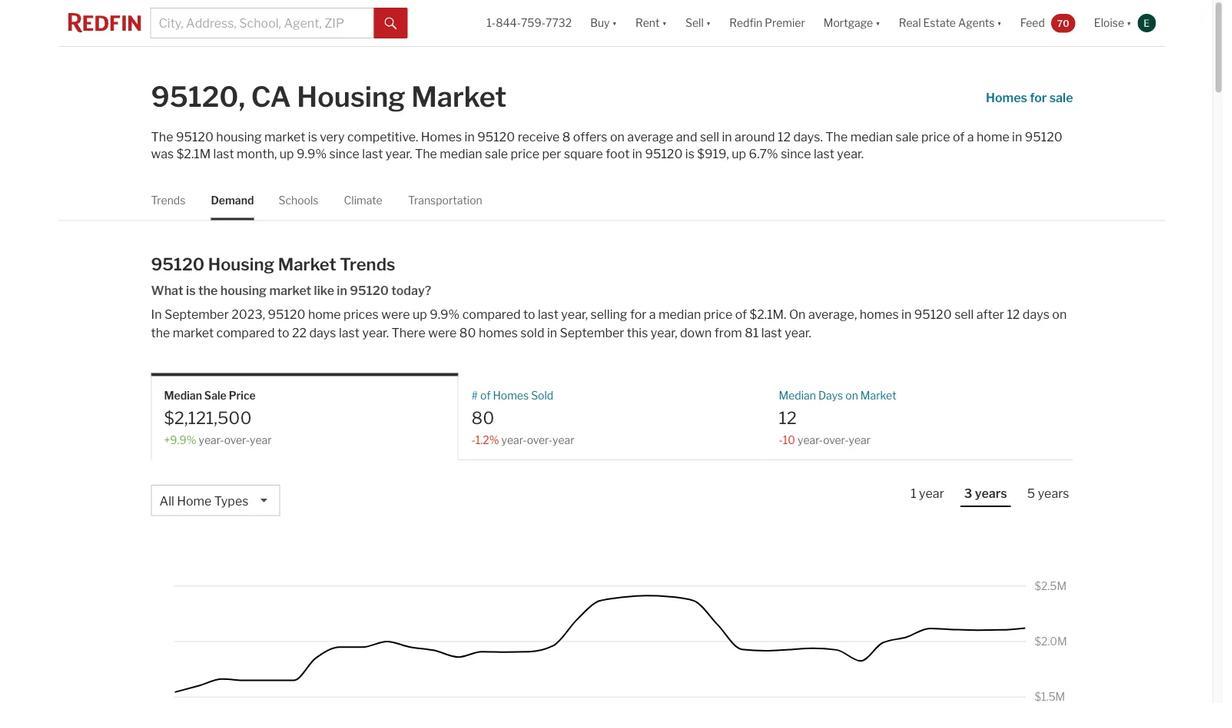 Task type: describe. For each thing, give the bounding box(es) containing it.
last down prices
[[339, 325, 360, 340]]

on inside the 95120 housing market is very competitive. homes in 95120 receive 8 offers on average and sell in around 12 days. the median sale price of a home in 95120 was $2.1m last month, up 9.9% since last year. the median sale price per square foot in 95120 is $919, up 6.7% since last year.
[[611, 129, 625, 144]]

1 vertical spatial market
[[269, 283, 312, 298]]

over- inside median sale price $2,121,500 +9.9% year-over-year
[[224, 433, 250, 447]]

in up transportation
[[465, 129, 475, 144]]

1
[[911, 486, 917, 501]]

of inside the 95120 housing market is very competitive. homes in 95120 receive 8 offers on average and sell in around 12 days. the median sale price of a home in 95120 was $2.1m last month, up 9.9% since last year. the median sale price per square foot in 95120 is $919, up 6.7% since last year.
[[953, 129, 965, 144]]

1 vertical spatial is
[[686, 146, 695, 161]]

1 vertical spatial median
[[440, 146, 483, 161]]

of inside in september 2023, 95120 home prices were up 9.9% compared to last year, selling for a median price of $2.1m. on average, homes in 95120 sell after 12 days on the market compared to 22 days last year. there were 80 homes sold in september this year, down from 81 last year.
[[736, 307, 747, 322]]

competitive.
[[347, 129, 419, 144]]

sell ▾ button
[[677, 0, 721, 46]]

1 since from the left
[[330, 146, 360, 161]]

1 horizontal spatial compared
[[463, 307, 521, 322]]

1.2%
[[476, 433, 499, 447]]

- for 80
[[472, 433, 476, 447]]

1 horizontal spatial the
[[415, 146, 437, 161]]

759-
[[521, 16, 546, 30]]

median for 12
[[779, 389, 817, 402]]

95120 down average
[[645, 146, 683, 161]]

95120 housing market trends
[[151, 254, 396, 274]]

median days on market 12 -10 year-over-year
[[779, 389, 897, 447]]

month,
[[237, 146, 277, 161]]

1 horizontal spatial homes
[[860, 307, 899, 322]]

real estate agents ▾ link
[[899, 0, 1003, 46]]

6.7%
[[749, 146, 779, 161]]

sell ▾ button
[[686, 0, 711, 46]]

1 vertical spatial housing
[[208, 254, 275, 274]]

of inside # of homes sold 80 -1.2% year-over-year
[[481, 389, 491, 402]]

70
[[1058, 17, 1070, 29]]

12 inside in september 2023, 95120 home prices were up 9.9% compared to last year, selling for a median price of $2.1m. on average, homes in 95120 sell after 12 days on the market compared to 22 days last year. there were 80 homes sold in september this year, down from 81 last year.
[[1008, 307, 1021, 322]]

the 95120 housing market is very competitive. homes in 95120 receive 8 offers on average and sell in around 12 days. the median sale price of a home in 95120 was $2.1m last month, up 9.9% since last year. the median sale price per square foot in 95120 is $919, up 6.7% since last year.
[[151, 129, 1063, 161]]

▾ inside "dropdown button"
[[998, 16, 1003, 30]]

eloise
[[1095, 16, 1125, 30]]

schools
[[279, 194, 319, 207]]

95120 left after
[[915, 307, 952, 322]]

down
[[680, 325, 712, 340]]

estate
[[924, 16, 957, 30]]

after
[[977, 307, 1005, 322]]

0 vertical spatial the
[[198, 283, 218, 298]]

0 horizontal spatial sale
[[485, 146, 508, 161]]

mortgage ▾ button
[[815, 0, 890, 46]]

homes inside the 95120 housing market is very competitive. homes in 95120 receive 8 offers on average and sell in around 12 days. the median sale price of a home in 95120 was $2.1m last month, up 9.9% since last year. the median sale price per square foot in 95120 is $919, up 6.7% since last year.
[[421, 129, 462, 144]]

7732
[[546, 16, 572, 30]]

average
[[628, 129, 674, 144]]

year inside median days on market 12 -10 year-over-year
[[849, 433, 871, 447]]

ca
[[251, 80, 291, 114]]

schools link
[[279, 181, 319, 220]]

2023,
[[232, 307, 265, 322]]

0 horizontal spatial price
[[511, 146, 540, 161]]

844-
[[496, 16, 521, 30]]

submit search image
[[385, 17, 397, 30]]

1 vertical spatial were
[[428, 325, 457, 340]]

0 horizontal spatial to
[[278, 325, 289, 340]]

0 horizontal spatial trends
[[151, 194, 186, 207]]

80 inside # of homes sold 80 -1.2% year-over-year
[[472, 408, 495, 428]]

$2.1m
[[177, 146, 211, 161]]

1 vertical spatial trends
[[340, 254, 396, 274]]

homes inside # of homes sold 80 -1.2% year-over-year
[[493, 389, 529, 402]]

0 vertical spatial for
[[1031, 90, 1048, 105]]

over- for 12
[[824, 433, 849, 447]]

95120 up prices
[[350, 283, 389, 298]]

year- for 12
[[798, 433, 824, 447]]

housing inside the 95120 housing market is very competitive. homes in 95120 receive 8 offers on average and sell in around 12 days. the median sale price of a home in 95120 was $2.1m last month, up 9.9% since last year. the median sale price per square foot in 95120 is $919, up 6.7% since last year.
[[216, 129, 262, 144]]

buy
[[591, 16, 610, 30]]

climate link
[[344, 181, 383, 220]]

in right foot
[[633, 146, 643, 161]]

median for $2,121,500
[[164, 389, 202, 402]]

per
[[542, 146, 562, 161]]

price inside in september 2023, 95120 home prices were up 9.9% compared to last year, selling for a median price of $2.1m. on average, homes in 95120 sell after 12 days on the market compared to 22 days last year. there were 80 homes sold in september this year, down from 81 last year.
[[704, 307, 733, 322]]

eloise ▾
[[1095, 16, 1132, 30]]

last down days.
[[814, 146, 835, 161]]

1 vertical spatial market
[[278, 254, 337, 274]]

in september 2023, 95120 home prices were up 9.9% compared to last year, selling for a median price of $2.1m. on average, homes in 95120 sell after 12 days on the market compared to 22 days last year. there were 80 homes sold in september this year, down from 81 last year.
[[151, 307, 1067, 340]]

1 vertical spatial days
[[310, 325, 336, 340]]

last down $2.1m.
[[762, 325, 783, 340]]

over- for 80
[[527, 433, 553, 447]]

last up sold
[[538, 307, 559, 322]]

$919,
[[698, 146, 730, 161]]

year inside button
[[920, 486, 945, 501]]

offers
[[573, 129, 608, 144]]

rent
[[636, 16, 660, 30]]

transportation link
[[408, 181, 483, 220]]

1 vertical spatial compared
[[217, 325, 275, 340]]

# of homes sold 80 -1.2% year-over-year
[[472, 389, 575, 447]]

rent ▾ button
[[636, 0, 667, 46]]

in down homes for sale link at the right of page
[[1013, 129, 1023, 144]]

2 horizontal spatial sale
[[1050, 90, 1074, 105]]

95120 up 22
[[268, 307, 306, 322]]

0 horizontal spatial the
[[151, 129, 173, 144]]

sold
[[531, 389, 554, 402]]

81
[[745, 325, 759, 340]]

there
[[392, 325, 426, 340]]

days.
[[794, 129, 823, 144]]

on inside in september 2023, 95120 home prices were up 9.9% compared to last year, selling for a median price of $2.1m. on average, homes in 95120 sell after 12 days on the market compared to 22 days last year. there were 80 homes sold in september this year, down from 81 last year.
[[1053, 307, 1067, 322]]

a inside the 95120 housing market is very competitive. homes in 95120 receive 8 offers on average and sell in around 12 days. the median sale price of a home in 95120 was $2.1m last month, up 9.9% since last year. the median sale price per square foot in 95120 is $919, up 6.7% since last year.
[[968, 129, 975, 144]]

1-844-759-7732
[[487, 16, 572, 30]]

0 horizontal spatial homes
[[479, 325, 518, 340]]

and
[[676, 129, 698, 144]]

sell ▾
[[686, 16, 711, 30]]

today?
[[392, 283, 432, 298]]

receive
[[518, 129, 560, 144]]

▾ for buy ▾
[[612, 16, 617, 30]]

$2,121,500
[[164, 408, 252, 428]]

this
[[627, 325, 648, 340]]

▾ for rent ▾
[[662, 16, 667, 30]]

like
[[314, 283, 334, 298]]

5 years button
[[1024, 485, 1074, 506]]

22
[[292, 325, 307, 340]]

in right like
[[337, 283, 348, 298]]

home inside in september 2023, 95120 home prices were up 9.9% compared to last year, selling for a median price of $2.1m. on average, homes in 95120 sell after 12 days on the market compared to 22 days last year. there were 80 homes sold in september this year, down from 81 last year.
[[308, 307, 341, 322]]

year inside # of homes sold 80 -1.2% year-over-year
[[553, 433, 575, 447]]

all
[[160, 494, 174, 509]]

#
[[472, 389, 478, 402]]

1 year button
[[907, 485, 949, 506]]

last down competitive.
[[362, 146, 383, 161]]

market for median days on market 12 -10 year-over-year
[[861, 389, 897, 402]]

types
[[214, 494, 249, 509]]

market inside the 95120 housing market is very competitive. homes in 95120 receive 8 offers on average and sell in around 12 days. the median sale price of a home in 95120 was $2.1m last month, up 9.9% since last year. the median sale price per square foot in 95120 is $919, up 6.7% since last year.
[[264, 129, 306, 144]]

real estate agents ▾
[[899, 16, 1003, 30]]

▾ for sell ▾
[[706, 16, 711, 30]]

mortgage ▾
[[824, 16, 881, 30]]

demand
[[211, 194, 254, 207]]

1 horizontal spatial september
[[560, 325, 625, 340]]

sell inside the 95120 housing market is very competitive. homes in 95120 receive 8 offers on average and sell in around 12 days. the median sale price of a home in 95120 was $2.1m last month, up 9.9% since last year. the median sale price per square foot in 95120 is $919, up 6.7% since last year.
[[700, 129, 720, 144]]

▾ for mortgage ▾
[[876, 16, 881, 30]]

8
[[563, 129, 571, 144]]

1 vertical spatial housing
[[220, 283, 267, 298]]

median sale price $2,121,500 +9.9% year-over-year
[[164, 389, 272, 447]]

1 horizontal spatial sale
[[896, 129, 919, 144]]

rent ▾
[[636, 16, 667, 30]]

in up the '$919,'
[[722, 129, 733, 144]]

0 vertical spatial september
[[164, 307, 229, 322]]

all home types
[[160, 494, 249, 509]]

climate
[[344, 194, 383, 207]]

95120 down homes for sale link at the right of page
[[1026, 129, 1063, 144]]



Task type: vqa. For each thing, say whether or not it's contained in the screenshot.
2023:
no



Task type: locate. For each thing, give the bounding box(es) containing it.
95120, ca housing market
[[151, 80, 507, 114]]

from
[[715, 325, 743, 340]]

1-844-759-7732 link
[[487, 16, 572, 30]]

was
[[151, 146, 174, 161]]

over- down days
[[824, 433, 849, 447]]

1 vertical spatial 12
[[1008, 307, 1021, 322]]

2 horizontal spatial over-
[[824, 433, 849, 447]]

the
[[151, 129, 173, 144], [826, 129, 848, 144], [415, 146, 437, 161]]

square
[[564, 146, 604, 161]]

homes
[[860, 307, 899, 322], [479, 325, 518, 340]]

2 horizontal spatial up
[[732, 146, 747, 161]]

home
[[977, 129, 1010, 144], [308, 307, 341, 322]]

1 horizontal spatial sell
[[955, 307, 974, 322]]

days
[[819, 389, 844, 402]]

0 vertical spatial housing
[[297, 80, 406, 114]]

1 vertical spatial for
[[630, 307, 647, 322]]

september down selling
[[560, 325, 625, 340]]

sell
[[700, 129, 720, 144], [955, 307, 974, 322]]

1 horizontal spatial of
[[736, 307, 747, 322]]

prices
[[344, 307, 379, 322]]

up up there in the top of the page
[[413, 307, 427, 322]]

buy ▾
[[591, 16, 617, 30]]

0 vertical spatial 9.9%
[[297, 146, 327, 161]]

1 horizontal spatial 9.9%
[[430, 307, 460, 322]]

2 horizontal spatial is
[[686, 146, 695, 161]]

median inside in september 2023, 95120 home prices were up 9.9% compared to last year, selling for a median price of $2.1m. on average, homes in 95120 sell after 12 days on the market compared to 22 days last year. there were 80 homes sold in september this year, down from 81 last year.
[[659, 307, 702, 322]]

80 right there in the top of the page
[[460, 325, 476, 340]]

0 horizontal spatial years
[[975, 486, 1008, 501]]

housing up the '2023,'
[[208, 254, 275, 274]]

is right what at the top
[[186, 283, 196, 298]]

up down around
[[732, 146, 747, 161]]

years right 5
[[1039, 486, 1070, 501]]

1 horizontal spatial for
[[1031, 90, 1048, 105]]

12 left days.
[[778, 129, 791, 144]]

foot
[[606, 146, 630, 161]]

years for 3 years
[[975, 486, 1008, 501]]

last right $2.1m
[[213, 146, 234, 161]]

1 horizontal spatial a
[[968, 129, 975, 144]]

1 horizontal spatial years
[[1039, 486, 1070, 501]]

housing
[[216, 129, 262, 144], [220, 283, 267, 298]]

0 vertical spatial year,
[[562, 307, 588, 322]]

year right the 1
[[920, 486, 945, 501]]

0 horizontal spatial compared
[[217, 325, 275, 340]]

2 horizontal spatial price
[[922, 129, 951, 144]]

trends link
[[151, 181, 186, 220]]

0 horizontal spatial of
[[481, 389, 491, 402]]

selling
[[591, 307, 628, 322]]

2 vertical spatial of
[[481, 389, 491, 402]]

95120 up what at the top
[[151, 254, 205, 274]]

▾ left user photo
[[1127, 16, 1132, 30]]

80 inside in september 2023, 95120 home prices were up 9.9% compared to last year, selling for a median price of $2.1m. on average, homes in 95120 sell after 12 days on the market compared to 22 days last year. there were 80 homes sold in september this year, down from 81 last year.
[[460, 325, 476, 340]]

homes right the average,
[[860, 307, 899, 322]]

City, Address, School, Agent, ZIP search field
[[150, 8, 374, 38]]

market down what at the top
[[173, 325, 214, 340]]

1 vertical spatial sell
[[955, 307, 974, 322]]

september down what at the top
[[164, 307, 229, 322]]

12 inside median days on market 12 -10 year-over-year
[[779, 408, 797, 428]]

market inside median days on market 12 -10 year-over-year
[[861, 389, 897, 402]]

in
[[151, 307, 162, 322]]

for
[[1031, 90, 1048, 105], [630, 307, 647, 322]]

year, right this
[[651, 325, 678, 340]]

0 vertical spatial trends
[[151, 194, 186, 207]]

2 over- from the left
[[527, 433, 553, 447]]

1 year- from the left
[[199, 433, 224, 447]]

sell up the '$919,'
[[700, 129, 720, 144]]

redfin premier
[[730, 16, 806, 30]]

0 vertical spatial days
[[1023, 307, 1050, 322]]

0 horizontal spatial -
[[472, 433, 476, 447]]

year- inside median days on market 12 -10 year-over-year
[[798, 433, 824, 447]]

2 horizontal spatial the
[[826, 129, 848, 144]]

1 - from the left
[[472, 433, 476, 447]]

- inside median days on market 12 -10 year-over-year
[[779, 433, 783, 447]]

1 horizontal spatial -
[[779, 433, 783, 447]]

market for 95120, ca housing market
[[412, 80, 507, 114]]

3
[[965, 486, 973, 501]]

1 years from the left
[[975, 486, 1008, 501]]

0 vertical spatial compared
[[463, 307, 521, 322]]

rent ▾ button
[[627, 0, 677, 46]]

sell left after
[[955, 307, 974, 322]]

0 horizontal spatial median
[[440, 146, 483, 161]]

2 years from the left
[[1039, 486, 1070, 501]]

median inside median sale price $2,121,500 +9.9% year-over-year
[[164, 389, 202, 402]]

real estate agents ▾ button
[[890, 0, 1012, 46]]

up inside in september 2023, 95120 home prices were up 9.9% compared to last year, selling for a median price of $2.1m. on average, homes in 95120 sell after 12 days on the market compared to 22 days last year. there were 80 homes sold in september this year, down from 81 last year.
[[413, 307, 427, 322]]

on up foot
[[611, 129, 625, 144]]

0 vertical spatial price
[[922, 129, 951, 144]]

9.9% down today?
[[430, 307, 460, 322]]

market
[[264, 129, 306, 144], [269, 283, 312, 298], [173, 325, 214, 340]]

sell
[[686, 16, 704, 30]]

sell inside in september 2023, 95120 home prices were up 9.9% compared to last year, selling for a median price of $2.1m. on average, homes in 95120 sell after 12 days on the market compared to 22 days last year. there were 80 homes sold in september this year, down from 81 last year.
[[955, 307, 974, 322]]

1 vertical spatial on
[[1053, 307, 1067, 322]]

homes for sale link
[[987, 73, 1074, 122]]

1 horizontal spatial year-
[[502, 433, 527, 447]]

over- inside # of homes sold 80 -1.2% year-over-year
[[527, 433, 553, 447]]

12 inside the 95120 housing market is very competitive. homes in 95120 receive 8 offers on average and sell in around 12 days. the median sale price of a home in 95120 was $2.1m last month, up 9.9% since last year. the median sale price per square foot in 95120 is $919, up 6.7% since last year.
[[778, 129, 791, 144]]

1 horizontal spatial on
[[846, 389, 859, 402]]

market up the month,
[[264, 129, 306, 144]]

- for 12
[[779, 433, 783, 447]]

on right after
[[1053, 307, 1067, 322]]

2 vertical spatial median
[[659, 307, 702, 322]]

1 horizontal spatial housing
[[297, 80, 406, 114]]

1 vertical spatial price
[[511, 146, 540, 161]]

0 horizontal spatial a
[[650, 307, 656, 322]]

12 up the 10 at the right bottom of page
[[779, 408, 797, 428]]

5 ▾ from the left
[[998, 16, 1003, 30]]

year- right the 10 at the right bottom of page
[[798, 433, 824, 447]]

0 horizontal spatial market
[[278, 254, 337, 274]]

1 horizontal spatial is
[[308, 129, 317, 144]]

2 ▾ from the left
[[662, 16, 667, 30]]

0 vertical spatial a
[[968, 129, 975, 144]]

1 vertical spatial 80
[[472, 408, 495, 428]]

feed
[[1021, 16, 1046, 30]]

on inside median days on market 12 -10 year-over-year
[[846, 389, 859, 402]]

1 year
[[911, 486, 945, 501]]

were right there in the top of the page
[[428, 325, 457, 340]]

1 horizontal spatial days
[[1023, 307, 1050, 322]]

to up sold
[[524, 307, 536, 322]]

0 vertical spatial sell
[[700, 129, 720, 144]]

year down sold in the bottom of the page
[[553, 433, 575, 447]]

in right sold
[[547, 325, 558, 340]]

of
[[953, 129, 965, 144], [736, 307, 747, 322], [481, 389, 491, 402]]

0 vertical spatial is
[[308, 129, 317, 144]]

for down feed
[[1031, 90, 1048, 105]]

median up down at top
[[659, 307, 702, 322]]

home down like
[[308, 307, 341, 322]]

1-
[[487, 16, 496, 30]]

average,
[[809, 307, 858, 322]]

over- down sold in the bottom of the page
[[527, 433, 553, 447]]

10
[[783, 433, 796, 447]]

days right 22
[[310, 325, 336, 340]]

over- inside median days on market 12 -10 year-over-year
[[824, 433, 849, 447]]

mortgage
[[824, 16, 874, 30]]

0 horizontal spatial since
[[330, 146, 360, 161]]

0 vertical spatial on
[[611, 129, 625, 144]]

days
[[1023, 307, 1050, 322], [310, 325, 336, 340]]

$2.1m.
[[750, 307, 787, 322]]

sold
[[521, 325, 545, 340]]

year inside median sale price $2,121,500 +9.9% year-over-year
[[250, 433, 272, 447]]

0 horizontal spatial year-
[[199, 433, 224, 447]]

price
[[229, 389, 256, 402]]

for up this
[[630, 307, 647, 322]]

1 horizontal spatial the
[[198, 283, 218, 298]]

0 vertical spatial 12
[[778, 129, 791, 144]]

0 vertical spatial home
[[977, 129, 1010, 144]]

up
[[280, 146, 294, 161], [732, 146, 747, 161], [413, 307, 427, 322]]

9.9% inside the 95120 housing market is very competitive. homes in 95120 receive 8 offers on average and sell in around 12 days. the median sale price of a home in 95120 was $2.1m last month, up 9.9% since last year. the median sale price per square foot in 95120 is $919, up 6.7% since last year.
[[297, 146, 327, 161]]

3 years button
[[961, 485, 1012, 507]]

0 vertical spatial 80
[[460, 325, 476, 340]]

1 horizontal spatial up
[[413, 307, 427, 322]]

agents
[[959, 16, 995, 30]]

to left 22
[[278, 325, 289, 340]]

1 horizontal spatial home
[[977, 129, 1010, 144]]

1 horizontal spatial over-
[[527, 433, 553, 447]]

1 ▾ from the left
[[612, 16, 617, 30]]

median left days
[[779, 389, 817, 402]]

0 vertical spatial median
[[851, 129, 893, 144]]

is left the very
[[308, 129, 317, 144]]

the inside in september 2023, 95120 home prices were up 9.9% compared to last year, selling for a median price of $2.1m. on average, homes in 95120 sell after 12 days on the market compared to 22 days last year. there were 80 homes sold in september this year, down from 81 last year.
[[151, 325, 170, 340]]

3 year- from the left
[[798, 433, 824, 447]]

0 horizontal spatial homes
[[421, 129, 462, 144]]

▾ right "rent"
[[662, 16, 667, 30]]

2 vertical spatial 12
[[779, 408, 797, 428]]

compared down the '2023,'
[[217, 325, 275, 340]]

0 horizontal spatial is
[[186, 283, 196, 298]]

trends up prices
[[340, 254, 396, 274]]

1 vertical spatial home
[[308, 307, 341, 322]]

trends down 'was'
[[151, 194, 186, 207]]

0 vertical spatial market
[[412, 80, 507, 114]]

the right what at the top
[[198, 283, 218, 298]]

year- right 1.2%
[[502, 433, 527, 447]]

0 horizontal spatial were
[[382, 307, 410, 322]]

for inside in september 2023, 95120 home prices were up 9.9% compared to last year, selling for a median price of $2.1m. on average, homes in 95120 sell after 12 days on the market compared to 22 days last year. there were 80 homes sold in september this year, down from 81 last year.
[[630, 307, 647, 322]]

transportation
[[408, 194, 483, 207]]

4 ▾ from the left
[[876, 16, 881, 30]]

the right days.
[[826, 129, 848, 144]]

2 vertical spatial sale
[[485, 146, 508, 161]]

year- inside median sale price $2,121,500 +9.9% year-over-year
[[199, 433, 224, 447]]

market down 95120 housing market trends
[[269, 283, 312, 298]]

on
[[790, 307, 806, 322]]

premier
[[765, 16, 806, 30]]

median
[[851, 129, 893, 144], [440, 146, 483, 161], [659, 307, 702, 322]]

buy ▾ button
[[581, 0, 627, 46]]

▾ right mortgage
[[876, 16, 881, 30]]

1 horizontal spatial homes
[[493, 389, 529, 402]]

median left sale
[[164, 389, 202, 402]]

years inside button
[[975, 486, 1008, 501]]

compared up sold
[[463, 307, 521, 322]]

over- down $2,121,500
[[224, 433, 250, 447]]

on
[[611, 129, 625, 144], [1053, 307, 1067, 322], [846, 389, 859, 402]]

0 vertical spatial to
[[524, 307, 536, 322]]

in right the average,
[[902, 307, 912, 322]]

home down homes for sale link at the right of page
[[977, 129, 1010, 144]]

2 vertical spatial market
[[861, 389, 897, 402]]

a
[[968, 129, 975, 144], [650, 307, 656, 322]]

year,
[[562, 307, 588, 322], [651, 325, 678, 340]]

2 since from the left
[[781, 146, 812, 161]]

around
[[735, 129, 776, 144]]

year
[[250, 433, 272, 447], [553, 433, 575, 447], [849, 433, 871, 447], [920, 486, 945, 501]]

what
[[151, 283, 184, 298]]

2 horizontal spatial market
[[861, 389, 897, 402]]

2 - from the left
[[779, 433, 783, 447]]

0 horizontal spatial 9.9%
[[297, 146, 327, 161]]

were
[[382, 307, 410, 322], [428, 325, 457, 340]]

3 over- from the left
[[824, 433, 849, 447]]

0 vertical spatial housing
[[216, 129, 262, 144]]

2 vertical spatial price
[[704, 307, 733, 322]]

1 median from the left
[[164, 389, 202, 402]]

housing up the '2023,'
[[220, 283, 267, 298]]

0 horizontal spatial on
[[611, 129, 625, 144]]

the down in
[[151, 325, 170, 340]]

95120 left receive
[[478, 129, 515, 144]]

3 ▾ from the left
[[706, 16, 711, 30]]

1 horizontal spatial to
[[524, 307, 536, 322]]

1 horizontal spatial year,
[[651, 325, 678, 340]]

buy ▾ button
[[591, 0, 617, 46]]

up right the month,
[[280, 146, 294, 161]]

year- for 80
[[502, 433, 527, 447]]

0 vertical spatial market
[[264, 129, 306, 144]]

market inside in september 2023, 95120 home prices were up 9.9% compared to last year, selling for a median price of $2.1m. on average, homes in 95120 sell after 12 days on the market compared to 22 days last year. there were 80 homes sold in september this year, down from 81 last year.
[[173, 325, 214, 340]]

homes
[[987, 90, 1028, 105], [421, 129, 462, 144], [493, 389, 529, 402]]

since down days.
[[781, 146, 812, 161]]

years
[[975, 486, 1008, 501], [1039, 486, 1070, 501]]

▾ for eloise ▾
[[1127, 16, 1132, 30]]

sale
[[1050, 90, 1074, 105], [896, 129, 919, 144], [485, 146, 508, 161]]

3 years
[[965, 486, 1008, 501]]

redfin premier button
[[721, 0, 815, 46]]

95120 up $2.1m
[[176, 129, 214, 144]]

housing up the month,
[[216, 129, 262, 144]]

2 horizontal spatial homes
[[987, 90, 1028, 105]]

median inside median days on market 12 -10 year-over-year
[[779, 389, 817, 402]]

years right 3
[[975, 486, 1008, 501]]

0 horizontal spatial up
[[280, 146, 294, 161]]

5 years
[[1028, 486, 1070, 501]]

year right the 10 at the right bottom of page
[[849, 433, 871, 447]]

median
[[164, 389, 202, 402], [779, 389, 817, 402]]

95120,
[[151, 80, 245, 114]]

1 vertical spatial homes
[[421, 129, 462, 144]]

0 horizontal spatial days
[[310, 325, 336, 340]]

homes for sale
[[987, 90, 1074, 105]]

since
[[330, 146, 360, 161], [781, 146, 812, 161]]

0 horizontal spatial median
[[164, 389, 202, 402]]

median right days.
[[851, 129, 893, 144]]

home inside the 95120 housing market is very competitive. homes in 95120 receive 8 offers on average and sell in around 12 days. the median sale price of a home in 95120 was $2.1m last month, up 9.9% since last year. the median sale price per square foot in 95120 is $919, up 6.7% since last year.
[[977, 129, 1010, 144]]

1 vertical spatial a
[[650, 307, 656, 322]]

year- inside # of homes sold 80 -1.2% year-over-year
[[502, 433, 527, 447]]

0 vertical spatial of
[[953, 129, 965, 144]]

housing up the very
[[297, 80, 406, 114]]

2 year- from the left
[[502, 433, 527, 447]]

0 vertical spatial were
[[382, 307, 410, 322]]

years inside "button"
[[1039, 486, 1070, 501]]

user photo image
[[1138, 14, 1157, 32]]

sale
[[204, 389, 227, 402]]

+9.9%
[[164, 433, 196, 447]]

2 horizontal spatial of
[[953, 129, 965, 144]]

▾ right agents
[[998, 16, 1003, 30]]

80 up 1.2%
[[472, 408, 495, 428]]

the down competitive.
[[415, 146, 437, 161]]

6 ▾ from the left
[[1127, 16, 1132, 30]]

- inside # of homes sold 80 -1.2% year-over-year
[[472, 433, 476, 447]]

▾ right buy
[[612, 16, 617, 30]]

since down the very
[[330, 146, 360, 161]]

1 over- from the left
[[224, 433, 250, 447]]

year, left selling
[[562, 307, 588, 322]]

1 horizontal spatial trends
[[340, 254, 396, 274]]

on right days
[[846, 389, 859, 402]]

1 vertical spatial of
[[736, 307, 747, 322]]

2 vertical spatial market
[[173, 325, 214, 340]]

median up transportation
[[440, 146, 483, 161]]

2 horizontal spatial on
[[1053, 307, 1067, 322]]

in
[[465, 129, 475, 144], [722, 129, 733, 144], [1013, 129, 1023, 144], [633, 146, 643, 161], [337, 283, 348, 298], [902, 307, 912, 322], [547, 325, 558, 340]]

a inside in september 2023, 95120 home prices were up 9.9% compared to last year, selling for a median price of $2.1m. on average, homes in 95120 sell after 12 days on the market compared to 22 days last year. there were 80 homes sold in september this year, down from 81 last year.
[[650, 307, 656, 322]]

1 vertical spatial year,
[[651, 325, 678, 340]]

9.9% down the very
[[297, 146, 327, 161]]

the up 'was'
[[151, 129, 173, 144]]

demand link
[[211, 181, 254, 220]]

2 vertical spatial homes
[[493, 389, 529, 402]]

were up there in the top of the page
[[382, 307, 410, 322]]

is down and
[[686, 146, 695, 161]]

real
[[899, 16, 922, 30]]

0 horizontal spatial the
[[151, 325, 170, 340]]

years for 5 years
[[1039, 486, 1070, 501]]

9.9% inside in september 2023, 95120 home prices were up 9.9% compared to last year, selling for a median price of $2.1m. on average, homes in 95120 sell after 12 days on the market compared to 22 days last year. there were 80 homes sold in september this year, down from 81 last year.
[[430, 307, 460, 322]]

mortgage ▾ button
[[824, 0, 881, 46]]

12 right after
[[1008, 307, 1021, 322]]

year- down $2,121,500
[[199, 433, 224, 447]]

0 horizontal spatial over-
[[224, 433, 250, 447]]

▾ right the sell
[[706, 16, 711, 30]]

homes left sold
[[479, 325, 518, 340]]

2 median from the left
[[779, 389, 817, 402]]

market
[[412, 80, 507, 114], [278, 254, 337, 274], [861, 389, 897, 402]]

0 horizontal spatial year,
[[562, 307, 588, 322]]

year down price
[[250, 433, 272, 447]]

over-
[[224, 433, 250, 447], [527, 433, 553, 447], [824, 433, 849, 447]]

days right after
[[1023, 307, 1050, 322]]

very
[[320, 129, 345, 144]]



